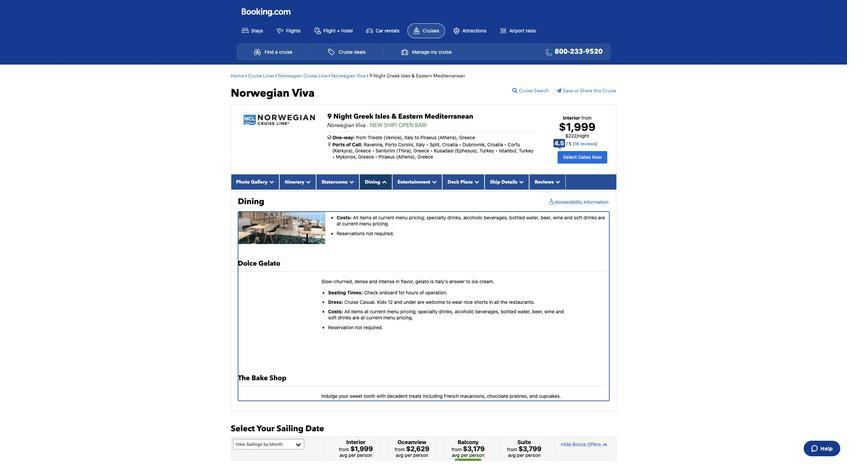 Task type: locate. For each thing, give the bounding box(es) containing it.
chevron down image
[[268, 180, 274, 184], [305, 180, 311, 184], [348, 180, 354, 184], [473, 180, 480, 184], [518, 180, 524, 184]]

0 vertical spatial beer,
[[541, 215, 552, 221]]

italy up corsini,
[[405, 135, 414, 140]]

1 vertical spatial italy
[[416, 142, 425, 147]]

cream.
[[480, 279, 495, 285]]

reviews
[[581, 141, 596, 147]]

chevron up image inside dining dropdown button
[[381, 180, 387, 184]]

1 vertical spatial nice
[[464, 300, 473, 305]]

per inside interior from $1,999 avg per person
[[349, 453, 356, 459]]

0 vertical spatial eastern
[[416, 73, 433, 79]]

isles inside 9 night greek isles & eastern mediterranean norwegian viva - new ship! open bar!
[[375, 112, 390, 121]]

gelato
[[259, 259, 281, 268]]

details
[[502, 179, 518, 185]]

1 croatia from the left
[[443, 142, 458, 147]]

0 vertical spatial in
[[498, 205, 502, 211]]

select inside select          dates now link
[[564, 154, 577, 160]]

0 vertical spatial 9
[[370, 73, 373, 79]]

line
[[319, 73, 328, 79]]

1 horizontal spatial angle right image
[[276, 73, 277, 78]]

avg inside oceanview from $2,629 avg per person
[[396, 453, 404, 459]]

1 horizontal spatial angle right image
[[367, 73, 369, 78]]

0 vertical spatial isles
[[401, 73, 411, 79]]

wheelchair image
[[548, 199, 556, 206]]

2 avg from the left
[[396, 453, 404, 459]]

0 vertical spatial viva
[[357, 73, 366, 79]]

from
[[582, 115, 592, 121], [356, 135, 367, 140], [339, 447, 349, 453], [395, 447, 405, 453], [452, 447, 462, 453], [508, 447, 518, 453]]

3 avg from the left
[[452, 453, 460, 459]]

sailing
[[277, 424, 304, 435]]

specialty
[[427, 215, 446, 221], [418, 309, 438, 315]]

all down cream.
[[495, 300, 500, 305]]

interior
[[347, 440, 366, 446]]

person inside interior from $1,999 avg per person
[[357, 453, 373, 459]]

all up reservation
[[345, 309, 350, 315]]

(athens), inside santorini (thira), greece • kusadasi (ephesus), turkey • istanbul, turkey • mykonos, greece • piraeus (athens), greece
[[396, 154, 417, 160]]

greece down the corfu (kerkyra), greece
[[418, 154, 434, 160]]

from inside balcony from $3,179 avg per person
[[452, 447, 462, 453]]

norwegian cruise line
[[279, 73, 328, 79]]

from left the $3,799
[[508, 447, 518, 453]]

& for 9 night greek isles & eastern mediterranean
[[412, 73, 415, 79]]

& inside 9 night greek isles & eastern mediterranean norwegian viva - new ship! open bar!
[[392, 112, 397, 121]]

1 cruise from the left
[[279, 49, 293, 55]]

per for $3,179
[[461, 453, 469, 459]]

1 avg from the left
[[340, 453, 348, 459]]

1 vertical spatial in
[[396, 279, 400, 285]]

norwegian viva link
[[332, 73, 367, 79]]

4 person from the left
[[526, 453, 541, 459]]

piraeus up ravenna, porto corsini, italy • split, croatia • dubrovnik, croatia •
[[421, 135, 437, 140]]

0 vertical spatial the
[[509, 205, 516, 211]]

eastern inside 9 night greek isles & eastern mediterranean norwegian viva - new ship! open bar!
[[399, 112, 423, 121]]

ports
[[333, 142, 345, 147]]

cruise right my
[[439, 49, 452, 55]]

from for balcony from $3,179 avg per person
[[452, 447, 462, 453]]

0 horizontal spatial select
[[231, 424, 255, 435]]

welcome down deck
[[435, 205, 454, 211]]

reservation not required.
[[328, 325, 383, 331]]

turkey down corfu
[[519, 148, 534, 154]]

from inside interior from $1,999 avg per person
[[339, 447, 349, 453]]

1 vertical spatial costs:
[[328, 309, 344, 315]]

shorts
[[483, 205, 497, 211], [475, 300, 488, 305]]

angle right image right home
[[245, 73, 247, 78]]

welcome down operation. at right bottom
[[426, 300, 445, 305]]

chevron down image
[[431, 180, 437, 184], [554, 180, 561, 184]]

per down "suite"
[[517, 453, 525, 459]]

16 reviews link
[[575, 141, 596, 147]]

1 horizontal spatial soft
[[574, 215, 583, 221]]

per for $3,799
[[517, 453, 525, 459]]

avg left the $3,799
[[508, 453, 516, 459]]

chevron down image inside entertainment dropdown button
[[431, 180, 437, 184]]

/ up 4.5 / 5 ( 16 reviews )
[[577, 133, 579, 139]]

flight + hotel
[[324, 28, 353, 33]]

2 person from the left
[[414, 453, 429, 459]]

deck plans
[[448, 179, 473, 185]]

1 vertical spatial &
[[392, 112, 397, 121]]

soft
[[574, 215, 583, 221], [328, 315, 337, 321]]

check
[[364, 290, 378, 296]]

$3,799
[[519, 445, 542, 453]]

indulge
[[322, 394, 338, 399]]

are down the information
[[599, 215, 606, 221]]

items
[[360, 215, 372, 221], [351, 309, 363, 315]]

night inside 9 night greek isles & eastern mediterranean norwegian viva - new ship! open bar!
[[334, 112, 352, 121]]

2 angle right image from the left
[[367, 73, 369, 78]]

1 horizontal spatial 12
[[397, 205, 402, 211]]

from for oceanview from $2,629 avg per person
[[395, 447, 405, 453]]

way:
[[344, 135, 355, 140]]

not right reservation
[[355, 325, 363, 331]]

are down hours
[[418, 300, 425, 305]]

per inside suite from $3,799 avg per person
[[517, 453, 525, 459]]

greek inside 9 night greek isles & eastern mediterranean norwegian viva - new ship! open bar!
[[354, 112, 374, 121]]

5 chevron down image from the left
[[518, 180, 524, 184]]

1 horizontal spatial select
[[564, 154, 577, 160]]

balcony from $3,179 avg per person
[[452, 440, 485, 459]]

of down way: at top left
[[346, 142, 351, 147]]

croatia up istanbul,
[[488, 142, 503, 147]]

in down ship details
[[498, 205, 502, 211]]

turkey
[[480, 148, 495, 154], [519, 148, 534, 154]]

cruise inside dropdown button
[[439, 49, 452, 55]]

0 vertical spatial chevron up image
[[381, 180, 387, 184]]

per down interior
[[349, 453, 356, 459]]

0 horizontal spatial croatia
[[443, 142, 458, 147]]

chevron up image inside hide bonus offers link
[[602, 443, 608, 447]]

chevron down image left staterooms
[[305, 180, 311, 184]]

chevron down image for staterooms
[[348, 180, 354, 184]]

0 horizontal spatial isles
[[375, 112, 390, 121]]

0 vertical spatial pricing;
[[409, 215, 426, 221]]

isles for 9 night greek isles & eastern mediterranean
[[401, 73, 411, 79]]

from right interior
[[582, 115, 592, 121]]

0 vertical spatial nice
[[473, 205, 482, 211]]

0 vertical spatial /
[[577, 133, 579, 139]]

chevron down image left the reviews
[[518, 180, 524, 184]]

search
[[535, 88, 549, 94]]

1 vertical spatial select
[[231, 424, 255, 435]]

per for $2,629
[[405, 453, 412, 459]]

in down cream.
[[490, 300, 493, 305]]

1 vertical spatial mediterranean
[[425, 112, 474, 121]]

$1,999 inside interior from $1,999 avg per person
[[351, 445, 373, 453]]

reviews
[[535, 179, 554, 185]]

chevron down image inside 'ship details' dropdown button
[[518, 180, 524, 184]]

per up recommended image
[[461, 453, 469, 459]]

globe image
[[328, 135, 332, 140]]

ship!
[[384, 122, 398, 129]]

search image
[[513, 88, 519, 93]]

wear down plans
[[461, 205, 471, 211]]

all items at current menu pricing; specialty drinks, alcoholic beverages, bottled water, beer, wine and soft drinks are at current menu pricing. down cruise casual. kids 12 and under are welcome to wear nice shorts in all the restaurants.
[[337, 215, 606, 227]]

1 per from the left
[[349, 453, 356, 459]]

233-
[[570, 47, 586, 56]]

chevron down image left itinerary
[[268, 180, 274, 184]]

3 chevron down image from the left
[[348, 180, 354, 184]]

cruise search link
[[513, 88, 556, 94]]

0 vertical spatial required.
[[375, 231, 394, 236]]

items up reservation not required.
[[351, 309, 363, 315]]

balcony
[[458, 440, 479, 446]]

from down oceanview
[[395, 447, 405, 453]]

2 chevron down image from the left
[[305, 180, 311, 184]]

0 vertical spatial &
[[412, 73, 415, 79]]

not
[[366, 231, 374, 236], [355, 325, 363, 331]]

per inside balcony from $3,179 avg per person
[[461, 453, 469, 459]]

recommended image
[[456, 459, 482, 462]]

pricing; down cruise casual. kids 12 and under are welcome to wear nice shorts in all the restaurants.
[[409, 215, 426, 221]]

9 right norwegian viva link on the top of page
[[370, 73, 373, 79]]

hide
[[562, 442, 572, 448]]

$1,999
[[559, 120, 596, 133], [351, 445, 373, 453]]

avg inside suite from $3,799 avg per person
[[508, 453, 516, 459]]

viva down deals
[[357, 73, 366, 79]]

1 vertical spatial 12
[[388, 300, 393, 305]]

1 horizontal spatial croatia
[[488, 142, 503, 147]]

3 per from the left
[[461, 453, 469, 459]]

chevron down image inside the itinerary dropdown button
[[305, 180, 311, 184]]

night right norwegian viva link on the top of page
[[374, 73, 386, 79]]

1 vertical spatial norwegian viva
[[231, 86, 315, 101]]

chevron down image left deck
[[431, 180, 437, 184]]

select down 5
[[564, 154, 577, 160]]

nice down plans
[[473, 205, 482, 211]]

shorts down cream.
[[475, 300, 488, 305]]

chevron up image right bonus
[[602, 443, 608, 447]]

corfu
[[508, 142, 521, 147]]

drinks up reservation
[[338, 315, 352, 321]]

person inside suite from $3,799 avg per person
[[526, 453, 541, 459]]

-
[[367, 122, 369, 129]]

4 avg from the left
[[508, 453, 516, 459]]

chevron down image inside photo gallery dropdown button
[[268, 180, 274, 184]]

avg up recommended image
[[452, 453, 460, 459]]

dress: cruise casual. kids 12 and under are welcome to wear nice shorts in all the restaurants.
[[328, 300, 535, 305]]

$1,999 for interior from $1,999 avg per person
[[351, 445, 373, 453]]

chevron down image left ship
[[473, 180, 480, 184]]

avg for $3,799
[[508, 453, 516, 459]]

greece
[[460, 135, 475, 140], [356, 148, 371, 154], [414, 148, 430, 154], [358, 154, 374, 160], [418, 154, 434, 160]]

ship details button
[[485, 175, 530, 190]]

0 vertical spatial pricing.
[[373, 221, 389, 227]]

0 horizontal spatial (athens),
[[396, 154, 417, 160]]

italy right corsini,
[[416, 142, 425, 147]]

0 horizontal spatial chevron down image
[[431, 180, 437, 184]]

0 vertical spatial (athens),
[[438, 135, 458, 140]]

cruise up reservations not required.
[[353, 205, 367, 211]]

croatia up kusadasi
[[443, 142, 458, 147]]

9 night greek isles & eastern mediterranean norwegian viva - new ship! open bar!
[[328, 112, 474, 129]]

month
[[270, 442, 283, 447]]

1 person from the left
[[357, 453, 373, 459]]

angle right image for cruise lines
[[276, 73, 277, 78]]

1 chevron down image from the left
[[268, 180, 274, 184]]

12 down entertainment
[[397, 205, 402, 211]]

1 vertical spatial casual.
[[360, 300, 376, 305]]

chevron up image for dining
[[381, 180, 387, 184]]

viva down norwegian cruise line link
[[292, 86, 315, 101]]

chevron up image
[[381, 180, 387, 184], [602, 443, 608, 447]]

norwegian inside 9 night greek isles & eastern mediterranean norwegian viva - new ship! open bar!
[[328, 122, 355, 129]]

1 vertical spatial pricing;
[[401, 309, 417, 315]]

dense
[[355, 279, 368, 285]]

norwegian up the "one-"
[[328, 122, 355, 129]]

casual. down check
[[360, 300, 376, 305]]

(athens),
[[438, 135, 458, 140], [396, 154, 417, 160]]

angle right image for norwegian viva
[[367, 73, 369, 78]]

eastern up open
[[399, 112, 423, 121]]

1 horizontal spatial greek
[[387, 73, 400, 79]]

from inside interior from $1,999 $222 / night
[[582, 115, 592, 121]]

from down balcony
[[452, 447, 462, 453]]

required. right reservation
[[364, 325, 383, 331]]

alcoholic
[[464, 215, 483, 221], [455, 309, 475, 315]]

2 cruise from the left
[[439, 49, 452, 55]]

per
[[349, 453, 356, 459], [405, 453, 412, 459], [461, 453, 469, 459], [517, 453, 525, 459]]

casual. down dining dropdown button
[[369, 205, 385, 211]]

2 vertical spatial viva
[[356, 122, 366, 129]]

0 vertical spatial italy
[[405, 135, 414, 140]]

dining button
[[360, 175, 393, 190]]

(ephesus),
[[455, 148, 479, 154]]

person for $3,799
[[526, 453, 541, 459]]

angle right image
[[245, 73, 247, 78], [276, 73, 277, 78]]

0 vertical spatial select
[[564, 154, 577, 160]]

manage
[[412, 49, 430, 55]]

a
[[275, 49, 278, 55]]

norwegian
[[279, 73, 302, 79], [332, 73, 356, 79], [231, 86, 290, 101], [328, 122, 355, 129]]

1 angle right image from the left
[[329, 73, 331, 78]]

the
[[509, 205, 516, 211], [501, 300, 508, 305]]

1 vertical spatial wear
[[452, 300, 463, 305]]

from for interior from $1,999 $222 / night
[[582, 115, 592, 121]]

0 horizontal spatial soft
[[328, 315, 337, 321]]

1 chevron down image from the left
[[431, 180, 437, 184]]

nice down ice
[[464, 300, 473, 305]]

0 horizontal spatial italy
[[405, 135, 414, 140]]

soft up reservation
[[328, 315, 337, 321]]

avg inside interior from $1,999 avg per person
[[340, 453, 348, 459]]

1 angle right image from the left
[[245, 73, 247, 78]]

2 angle right image from the left
[[276, 73, 277, 78]]

/
[[577, 133, 579, 139], [567, 141, 568, 147]]

car
[[376, 28, 384, 33]]

0 horizontal spatial of
[[346, 142, 351, 147]]

1 horizontal spatial cruise
[[439, 49, 452, 55]]

2 per from the left
[[405, 453, 412, 459]]

1 vertical spatial alcoholic
[[455, 309, 475, 315]]

wine
[[553, 215, 564, 221], [545, 309, 555, 315]]

onboard
[[380, 290, 398, 296]]

+
[[337, 28, 340, 33]]

cruise left deals
[[339, 49, 353, 55]]

angle right image
[[329, 73, 331, 78], [367, 73, 369, 78]]

2 chevron down image from the left
[[554, 180, 561, 184]]

kids down dining dropdown button
[[386, 205, 395, 211]]

1 vertical spatial night
[[334, 112, 352, 121]]

0 vertical spatial mediterranean
[[434, 73, 466, 79]]

mediterranean for 9 night greek isles & eastern mediterranean
[[434, 73, 466, 79]]

specialty down dress: cruise casual. kids 12 and under are welcome to wear nice shorts in all the restaurants.
[[418, 309, 438, 315]]

0 horizontal spatial the
[[501, 300, 508, 305]]

eastern down manage my cruise dropdown button
[[416, 73, 433, 79]]

accessibility information link
[[548, 199, 609, 206]]

dolce
[[238, 259, 257, 268]]

0 vertical spatial welcome
[[435, 205, 454, 211]]

shorts down ship
[[483, 205, 497, 211]]

chevron down image inside deck plans dropdown button
[[473, 180, 480, 184]]

car rentals
[[376, 28, 400, 33]]

ravenna, porto corsini, italy • split, croatia • dubrovnik, croatia •
[[364, 142, 507, 147]]

all items at current menu pricing; specialty drinks, alcoholic beverages, bottled water, beer, wine and soft drinks are at current menu pricing.
[[337, 215, 606, 227], [328, 309, 564, 321]]

night
[[579, 133, 590, 139]]

mediterranean inside 9 night greek isles & eastern mediterranean norwegian viva - new ship! open bar!
[[425, 112, 474, 121]]

per inside oceanview from $2,629 avg per person
[[405, 453, 412, 459]]

pricing. up reservations not required.
[[373, 221, 389, 227]]

4 per from the left
[[517, 453, 525, 459]]

chevron down image inside staterooms dropdown button
[[348, 180, 354, 184]]

1 vertical spatial (athens),
[[396, 154, 417, 160]]

piraeus inside santorini (thira), greece • kusadasi (ephesus), turkey • istanbul, turkey • mykonos, greece • piraeus (athens), greece
[[379, 154, 395, 160]]

chevron down image for photo gallery
[[268, 180, 274, 184]]

0 horizontal spatial angle right image
[[245, 73, 247, 78]]

0 horizontal spatial greek
[[354, 112, 374, 121]]

person down "suite"
[[526, 453, 541, 459]]

1 vertical spatial chevron up image
[[602, 443, 608, 447]]

to down operation. at right bottom
[[447, 300, 451, 305]]

lines
[[263, 73, 274, 79]]

from inside oceanview from $2,629 avg per person
[[395, 447, 405, 453]]

and
[[403, 205, 411, 211], [565, 215, 573, 221], [369, 279, 378, 285], [394, 300, 403, 305], [556, 309, 564, 315], [530, 394, 538, 399]]

under down entertainment dropdown button
[[412, 205, 425, 211]]

1 vertical spatial isles
[[375, 112, 390, 121]]

person inside balcony from $3,179 avg per person
[[470, 453, 485, 459]]

pricing. down for
[[397, 315, 413, 321]]

find
[[265, 49, 274, 55]]

from down interior
[[339, 447, 349, 453]]

wear down 'answer'
[[452, 300, 463, 305]]

not for reservations
[[366, 231, 374, 236]]

from for interior from $1,999 avg per person
[[339, 447, 349, 453]]

chevron down image for itinerary
[[305, 180, 311, 184]]

3 person from the left
[[470, 453, 485, 459]]

0 horizontal spatial night
[[334, 112, 352, 121]]

required. right reservations
[[375, 231, 394, 236]]

cruise for manage my cruise
[[439, 49, 452, 55]]

& for 9 night greek isles & eastern mediterranean norwegian viva - new ship! open bar!
[[392, 112, 397, 121]]

isles down travel menu navigation
[[401, 73, 411, 79]]

0 horizontal spatial norwegian viva
[[231, 86, 315, 101]]

1 vertical spatial required.
[[364, 325, 383, 331]]

0 horizontal spatial 12
[[388, 300, 393, 305]]

interior from $1,999 $222 / night
[[559, 115, 596, 139]]

avg inside balcony from $3,179 avg per person
[[452, 453, 460, 459]]

isles for 9 night greek isles & eastern mediterranean norwegian viva - new ship! open bar!
[[375, 112, 390, 121]]

airport
[[510, 28, 525, 33]]

0 horizontal spatial &
[[392, 112, 397, 121]]

entertainment
[[398, 179, 431, 185]]

of right hours
[[420, 290, 424, 296]]

dining inside dropdown button
[[365, 179, 381, 185]]

menu
[[396, 215, 408, 221], [360, 221, 372, 227], [387, 309, 399, 315], [384, 315, 396, 321]]

9 inside 9 night greek isles & eastern mediterranean norwegian viva - new ship! open bar!
[[328, 112, 332, 121]]

viva left - on the left of the page
[[356, 122, 366, 129]]

1 horizontal spatial dining
[[365, 179, 381, 185]]

trieste
[[368, 135, 383, 140]]

(athens), down (thira),
[[396, 154, 417, 160]]

cruise
[[279, 49, 293, 55], [439, 49, 452, 55]]

night for 9 night greek isles & eastern mediterranean
[[374, 73, 386, 79]]

• left istanbul,
[[496, 148, 498, 154]]

night up the "one-"
[[334, 112, 352, 121]]

your
[[339, 394, 349, 399]]

santorini
[[376, 148, 395, 154]]

0 vertical spatial bottled
[[510, 215, 525, 221]]

isles up "new"
[[375, 112, 390, 121]]

0 horizontal spatial drinks
[[338, 315, 352, 321]]

cruise right this
[[603, 88, 617, 94]]

stays link
[[236, 24, 269, 38]]

(athens), up kusadasi
[[438, 135, 458, 140]]

drinks, down dress: cruise casual. kids 12 and under are welcome to wear nice shorts in all the restaurants.
[[439, 309, 454, 315]]

bonus
[[573, 442, 587, 448]]

4 chevron down image from the left
[[473, 180, 480, 184]]

0 horizontal spatial all
[[345, 309, 350, 315]]

person up recommended image
[[470, 453, 485, 459]]

1 vertical spatial specialty
[[418, 309, 438, 315]]

greece down ravenna, porto corsini, italy • split, croatia • dubrovnik, croatia •
[[414, 148, 430, 154]]

photo
[[236, 179, 250, 185]]

under down hours
[[404, 300, 417, 305]]

1 horizontal spatial chevron down image
[[554, 180, 561, 184]]

angle right image right the lines
[[276, 73, 277, 78]]

0 horizontal spatial piraeus
[[379, 154, 395, 160]]

cruise lines
[[248, 73, 274, 79]]

not right reservations
[[366, 231, 374, 236]]

date
[[306, 424, 324, 435]]

12
[[397, 205, 402, 211], [388, 300, 393, 305]]

cruise casual. kids 12 and under are welcome to wear nice shorts in all the restaurants.
[[352, 205, 544, 211]]

0 horizontal spatial dining
[[238, 196, 265, 207]]

suite from $3,799 avg per person
[[508, 440, 542, 459]]

from inside suite from $3,799 avg per person
[[508, 447, 518, 453]]

1 horizontal spatial &
[[412, 73, 415, 79]]

2 vertical spatial in
[[490, 300, 493, 305]]

1 vertical spatial of
[[420, 290, 424, 296]]

mykonos,
[[336, 154, 357, 160]]

1 horizontal spatial night
[[374, 73, 386, 79]]

chevron down image inside the reviews dropdown button
[[554, 180, 561, 184]]

greece down call:
[[356, 148, 371, 154]]

0 vertical spatial restaurants.
[[518, 205, 544, 211]]

person inside oceanview from $2,629 avg per person
[[414, 453, 429, 459]]

booking.com home image
[[242, 8, 291, 17]]

pricing.
[[373, 221, 389, 227], [397, 315, 413, 321]]

select          dates now
[[564, 154, 602, 160]]

1 vertical spatial kids
[[377, 300, 387, 305]]

treats
[[409, 394, 422, 399]]

corsini,
[[398, 142, 415, 147]]

0 vertical spatial $1,999
[[559, 120, 596, 133]]

$1,999 for interior from $1,999 $222 / night
[[559, 120, 596, 133]]

avg down interior
[[340, 453, 348, 459]]

1 horizontal spatial piraeus
[[421, 135, 437, 140]]

current up reservations not required.
[[379, 215, 395, 221]]

0 vertical spatial drinks,
[[448, 215, 462, 221]]



Task type: describe. For each thing, give the bounding box(es) containing it.
save
[[564, 88, 574, 94]]

current down check
[[370, 309, 386, 315]]

offers
[[588, 442, 602, 448]]

0 vertical spatial norwegian viva
[[332, 73, 366, 79]]

cruise lines link
[[248, 73, 274, 79]]

with
[[377, 394, 386, 399]]

flights
[[286, 28, 301, 33]]

cruise for find a cruise
[[279, 49, 293, 55]]

4.5
[[555, 140, 565, 147]]

travel menu navigation
[[236, 43, 611, 60]]

slow-churned, dense and intense in flavor, gelato is italy's answer to ice cream.
[[322, 279, 495, 285]]

reviews button
[[530, 175, 566, 190]]

1 horizontal spatial italy
[[416, 142, 425, 147]]

1 vertical spatial water,
[[518, 309, 531, 315]]

16
[[575, 141, 580, 147]]

greece down ravenna,
[[358, 154, 374, 160]]

slow-
[[322, 279, 334, 285]]

2 turkey from the left
[[519, 148, 534, 154]]

shop
[[270, 374, 287, 383]]

0 vertical spatial drinks
[[584, 215, 597, 221]]

cupcakes.
[[539, 394, 562, 399]]

/ inside interior from $1,999 $222 / night
[[577, 133, 579, 139]]

0 horizontal spatial all
[[495, 300, 500, 305]]

• up the (ephesus),
[[460, 142, 462, 147]]

0 vertical spatial under
[[412, 205, 425, 211]]

person for $3,179
[[470, 453, 485, 459]]

itinerary button
[[280, 175, 316, 190]]

0 horizontal spatial pricing.
[[373, 221, 389, 227]]

/ inside 4.5 / 5 ( 16 reviews )
[[567, 141, 568, 147]]

0 vertical spatial casual.
[[369, 205, 385, 211]]

$2,629
[[407, 445, 430, 453]]

ice
[[472, 279, 479, 285]]

(kerkyra),
[[333, 148, 354, 154]]

cruise left search
[[519, 88, 533, 94]]

to down "bar!"
[[415, 135, 420, 140]]

1 horizontal spatial in
[[490, 300, 493, 305]]

0 vertical spatial kids
[[386, 205, 395, 211]]

gelato
[[416, 279, 429, 285]]

0 vertical spatial costs:
[[337, 215, 352, 221]]

dolce gelato
[[238, 259, 281, 268]]

viva inside 9 night greek isles & eastern mediterranean norwegian viva - new ship! open bar!
[[356, 122, 366, 129]]

norwegian viva main content
[[228, 68, 620, 462]]

reservations not required.
[[337, 231, 394, 236]]

• down ravenna, porto corsini, italy • split, croatia • dubrovnik, croatia •
[[431, 148, 433, 154]]

eastern for 9 night greek isles & eastern mediterranean norwegian viva - new ship! open bar!
[[399, 112, 423, 121]]

cruise deals
[[339, 49, 366, 55]]

corfu (kerkyra), greece
[[333, 142, 521, 154]]

deck
[[448, 179, 460, 185]]

avg for $2,629
[[396, 453, 404, 459]]

0 vertical spatial all items at current menu pricing; specialty drinks, alcoholic beverages, bottled water, beer, wine and soft drinks are at current menu pricing.
[[337, 215, 606, 227]]

$3,179
[[463, 445, 485, 453]]

1 horizontal spatial of
[[420, 290, 424, 296]]

0 vertical spatial wine
[[553, 215, 564, 221]]

0 vertical spatial items
[[360, 215, 372, 221]]

paper plane image
[[557, 88, 564, 93]]

1 vertical spatial bottled
[[501, 309, 517, 315]]

1 vertical spatial restaurants.
[[509, 300, 535, 305]]

1 turkey from the left
[[480, 148, 495, 154]]

norwegian right line
[[332, 73, 356, 79]]

1 vertical spatial under
[[404, 300, 417, 305]]

cruise left the lines
[[248, 73, 262, 79]]

deals
[[354, 49, 366, 55]]

reservation
[[328, 325, 354, 331]]

accessibility
[[556, 199, 583, 205]]

0 vertical spatial specialty
[[427, 215, 446, 221]]

photo gallery
[[236, 179, 268, 185]]

greece up dubrovnik,
[[460, 135, 475, 140]]

attractions
[[463, 28, 487, 33]]

to down deck plans
[[455, 205, 460, 211]]

from up call:
[[356, 135, 367, 140]]

interior
[[563, 115, 581, 121]]

ports of call:
[[333, 142, 363, 147]]

• down ravenna,
[[373, 148, 375, 154]]

airport taxis
[[510, 28, 536, 33]]

0 vertical spatial shorts
[[483, 205, 497, 211]]

save or share this cruise
[[564, 88, 617, 94]]

view sailings by month
[[236, 442, 283, 447]]

flavor,
[[401, 279, 415, 285]]

staterooms button
[[316, 175, 360, 190]]

seating
[[328, 290, 346, 296]]

1 horizontal spatial all
[[503, 205, 508, 211]]

reservations
[[337, 231, 365, 236]]

deck plans button
[[443, 175, 485, 190]]

split,
[[430, 142, 441, 147]]

person for $2,629
[[414, 453, 429, 459]]

sailings
[[247, 442, 263, 447]]

1 vertical spatial dining
[[238, 196, 265, 207]]

person for $1,999
[[357, 453, 373, 459]]

current up reservation not required.
[[367, 315, 382, 321]]

are down entertainment dropdown button
[[426, 205, 433, 211]]

cruise inside cruise deals link
[[339, 49, 353, 55]]

istanbul,
[[499, 148, 518, 154]]

select          dates now link
[[558, 151, 608, 164]]

800-
[[555, 47, 570, 56]]

(thira),
[[397, 148, 413, 154]]

cruises
[[423, 28, 440, 33]]

not for reservation
[[355, 325, 363, 331]]

flight
[[324, 28, 336, 33]]

5
[[569, 141, 572, 147]]

• left split,
[[427, 142, 429, 147]]

1 vertical spatial the
[[501, 300, 508, 305]]

chevron down image for reviews
[[554, 180, 561, 184]]

0 vertical spatial piraeus
[[421, 135, 437, 140]]

accessibility information
[[556, 199, 609, 205]]

• down santorini
[[375, 154, 378, 160]]

select for select your sailing date
[[231, 424, 255, 435]]

chevron down image for deck plans
[[473, 180, 480, 184]]

1 horizontal spatial (athens),
[[438, 135, 458, 140]]

9 for 9 night greek isles & eastern mediterranean norwegian viva - new ship! open bar!
[[328, 112, 332, 121]]

1 vertical spatial items
[[351, 309, 363, 315]]

call:
[[352, 142, 363, 147]]

1 vertical spatial drinks
[[338, 315, 352, 321]]

required. for reservations not required.
[[375, 231, 394, 236]]

mediterranean for 9 night greek isles & eastern mediterranean norwegian viva - new ship! open bar!
[[425, 112, 474, 121]]

• up istanbul,
[[505, 142, 507, 147]]

current up reservations
[[342, 221, 358, 227]]

1 vertical spatial viva
[[292, 86, 315, 101]]

1 vertical spatial all
[[345, 309, 350, 315]]

1 vertical spatial welcome
[[426, 300, 445, 305]]

rentals
[[385, 28, 400, 33]]

• down (kerkyra),
[[333, 154, 335, 160]]

select your sailing date
[[231, 424, 324, 435]]

chevron up image for hide bonus offers
[[602, 443, 608, 447]]

seating times: check onboard for hours of operation.
[[328, 290, 448, 296]]

norwegian right the lines
[[279, 73, 302, 79]]

photo gallery button
[[231, 175, 280, 190]]

angle right image for norwegian cruise line
[[329, 73, 331, 78]]

hide bonus offers link
[[555, 439, 615, 451]]

norwegian down cruise lines "link"
[[231, 86, 290, 101]]

1 vertical spatial wine
[[545, 309, 555, 315]]

2 croatia from the left
[[488, 142, 503, 147]]

1 vertical spatial shorts
[[475, 300, 488, 305]]

0 horizontal spatial in
[[396, 279, 400, 285]]

9520
[[586, 47, 603, 56]]

to left ice
[[467, 279, 471, 285]]

1 horizontal spatial the
[[509, 205, 516, 211]]

dates
[[579, 154, 591, 160]]

greek for 9 night greek isles & eastern mediterranean norwegian viva - new ship! open bar!
[[354, 112, 374, 121]]

1 vertical spatial beer,
[[533, 309, 544, 315]]

find a cruise link
[[247, 45, 300, 59]]

required. for reservation not required.
[[364, 325, 383, 331]]

one-way: from trieste (venice), italy to piraeus (athens), greece
[[333, 135, 475, 140]]

plans
[[461, 179, 473, 185]]

from for suite from $3,799 avg per person
[[508, 447, 518, 453]]

angle right image for home
[[245, 73, 247, 78]]

churned,
[[334, 279, 354, 285]]

hotel
[[341, 28, 353, 33]]

select for select          dates now
[[564, 154, 577, 160]]

0 vertical spatial soft
[[574, 215, 583, 221]]

greece inside the corfu (kerkyra), greece
[[356, 148, 371, 154]]

chevron down image for entertainment
[[431, 180, 437, 184]]

chevron down image for ship details
[[518, 180, 524, 184]]

0 vertical spatial beverages,
[[484, 215, 509, 221]]

1 vertical spatial drinks,
[[439, 309, 454, 315]]

map marker image
[[328, 142, 331, 147]]

9 for 9 night greek isles & eastern mediterranean
[[370, 73, 373, 79]]

avg for $1,999
[[340, 453, 348, 459]]

per for $1,999
[[349, 453, 356, 459]]

9 night greek isles & eastern mediterranean
[[370, 73, 466, 79]]

greek for 9 night greek isles & eastern mediterranean
[[387, 73, 400, 79]]

stays
[[251, 28, 263, 33]]

1 horizontal spatial all
[[353, 215, 359, 221]]

norwegian cruise line image
[[243, 114, 316, 126]]

eastern for 9 night greek isles & eastern mediterranean
[[416, 73, 433, 79]]

0 vertical spatial alcoholic
[[464, 215, 483, 221]]

800-233-9520
[[555, 47, 603, 56]]

1 vertical spatial all items at current menu pricing; specialty drinks, alcoholic beverages, bottled water, beer, wine and soft drinks are at current menu pricing.
[[328, 309, 564, 321]]

times:
[[347, 290, 363, 296]]

this
[[594, 88, 602, 94]]

manage my cruise
[[412, 49, 452, 55]]

operation.
[[426, 290, 448, 296]]

now
[[593, 154, 602, 160]]

1 vertical spatial beverages,
[[476, 309, 500, 315]]

0 vertical spatial of
[[346, 142, 351, 147]]

sweet
[[350, 394, 363, 399]]

italy's
[[435, 279, 448, 285]]

chocolate
[[487, 394, 509, 399]]

dubrovnik,
[[463, 142, 487, 147]]

0 vertical spatial 12
[[397, 205, 402, 211]]

0 vertical spatial water,
[[527, 215, 540, 221]]

cruise deals link
[[321, 45, 373, 59]]

are up reservation not required.
[[353, 315, 360, 321]]

bar!
[[415, 122, 428, 129]]

1 vertical spatial pricing.
[[397, 315, 413, 321]]

$222
[[566, 133, 577, 139]]

cruise down times:
[[345, 300, 359, 305]]

avg for $3,179
[[452, 453, 460, 459]]

intense
[[379, 279, 395, 285]]

night for 9 night greek isles & eastern mediterranean norwegian viva - new ship! open bar!
[[334, 112, 352, 121]]

cruise left line
[[304, 73, 318, 79]]

0 vertical spatial wear
[[461, 205, 471, 211]]

for
[[399, 290, 405, 296]]

attractions link
[[448, 24, 492, 38]]

cruises link
[[408, 23, 445, 38]]



Task type: vqa. For each thing, say whether or not it's contained in the screenshot.
Croatia
yes



